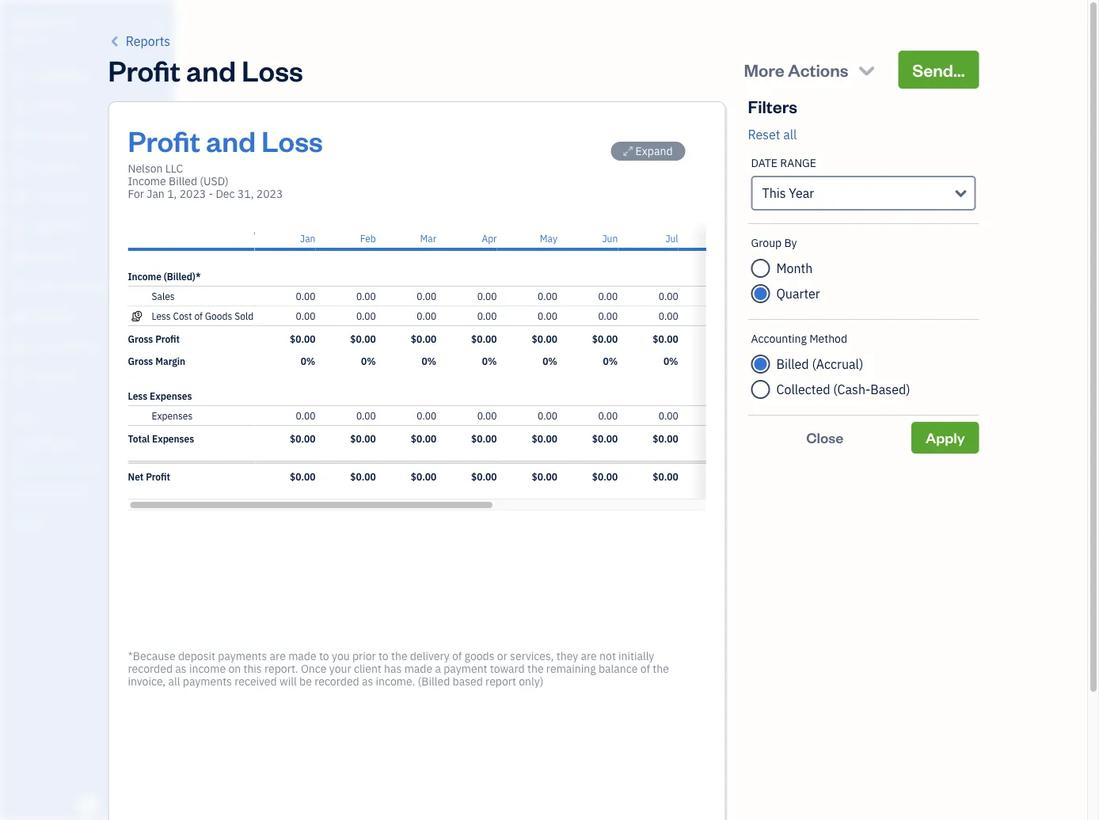 Task type: locate. For each thing, give the bounding box(es) containing it.
*because
[[128, 649, 176, 664]]

0 vertical spatial gross
[[128, 333, 153, 345]]

accounting method option group
[[751, 352, 976, 402]]

0 vertical spatial and
[[186, 51, 236, 88]]

payment image
[[10, 189, 29, 205]]

the up income.
[[391, 649, 408, 664]]

(usd)
[[200, 174, 229, 188]]

gross
[[128, 333, 153, 345], [128, 355, 153, 367]]

profit
[[108, 51, 180, 88], [128, 121, 200, 159], [155, 333, 180, 345], [146, 470, 170, 483]]

0 horizontal spatial 2023
[[179, 187, 206, 201]]

margin
[[155, 355, 185, 367]]

invoice image
[[10, 159, 29, 175]]

less
[[152, 310, 171, 322], [128, 390, 147, 402]]

1 vertical spatial loss
[[262, 121, 323, 159]]

this
[[244, 662, 262, 676]]

0 horizontal spatial less
[[128, 390, 147, 402]]

less down sales
[[152, 310, 171, 322]]

has
[[384, 662, 402, 676]]

0 horizontal spatial the
[[391, 649, 408, 664]]

and up "(usd)" at top left
[[206, 121, 256, 159]]

and right reports button
[[186, 51, 236, 88]]

1 vertical spatial and
[[206, 121, 256, 159]]

billed left "-"
[[169, 174, 197, 188]]

0 horizontal spatial all
[[168, 674, 180, 689]]

chevrondown image
[[856, 59, 878, 81]]

more actions
[[744, 58, 848, 81]]

dashboard image
[[10, 69, 29, 85]]

1 0% from the left
[[300, 355, 315, 367]]

gross for gross margin
[[128, 355, 153, 367]]

as
[[175, 662, 187, 676], [362, 674, 373, 689]]

apr
[[481, 232, 497, 245]]

0 horizontal spatial billed
[[169, 174, 197, 188]]

3 0% from the left
[[421, 355, 436, 367]]

more actions button
[[730, 51, 892, 89]]

1 horizontal spatial billed
[[777, 356, 809, 373]]

are left "not"
[[581, 649, 597, 664]]

sales
[[152, 290, 175, 303]]

year
[[789, 185, 814, 202]]

0 vertical spatial jan
[[147, 187, 165, 201]]

gross up gross margin
[[128, 333, 153, 345]]

7 0% from the left
[[663, 355, 678, 367]]

reports
[[126, 33, 170, 49]]

profit up 1,
[[128, 121, 200, 159]]

deposit
[[178, 649, 215, 664]]

and
[[186, 51, 236, 88], [206, 121, 256, 159]]

1 horizontal spatial of
[[452, 649, 462, 664]]

1 gross from the top
[[128, 333, 153, 345]]

prior
[[352, 649, 376, 664]]

1 horizontal spatial recorded
[[315, 674, 359, 689]]

quarter
[[777, 285, 820, 302]]

0 vertical spatial billed
[[169, 174, 197, 188]]

nelson
[[13, 14, 53, 30], [128, 161, 163, 176]]

-
[[209, 187, 213, 201]]

jul
[[665, 232, 678, 245]]

apply button
[[912, 422, 979, 454]]

2 vertical spatial expenses
[[152, 432, 194, 445]]

nelson inside 'nelson llc owner'
[[13, 14, 53, 30]]

llc inside "profit and loss nelson llc income billed (usd) for jan 1, 2023 - dec 31, 2023"
[[165, 161, 183, 176]]

and inside "profit and loss nelson llc income billed (usd) for jan 1, 2023 - dec 31, 2023"
[[206, 121, 256, 159]]

timer image
[[10, 280, 29, 295]]

0 vertical spatial nelson
[[13, 14, 53, 30]]

1 vertical spatial nelson
[[128, 161, 163, 176]]

1 vertical spatial all
[[168, 674, 180, 689]]

date range element
[[748, 144, 979, 224]]

llc
[[56, 14, 77, 30], [165, 161, 183, 176]]

expand image
[[623, 145, 633, 158]]

1 are from the left
[[270, 649, 286, 664]]

jan
[[147, 187, 165, 201], [300, 232, 315, 245]]

jan left 1,
[[147, 187, 165, 201]]

bank connections image
[[12, 486, 169, 499]]

chevronleft image
[[108, 32, 123, 51]]

and for profit and loss
[[186, 51, 236, 88]]

expenses right total
[[152, 432, 194, 445]]

total
[[128, 432, 150, 445]]

jan left feb
[[300, 232, 315, 245]]

of right cost
[[194, 310, 203, 322]]

loss inside "profit and loss nelson llc income billed (usd) for jan 1, 2023 - dec 31, 2023"
[[262, 121, 323, 159]]

payments up received on the bottom left
[[218, 649, 267, 664]]

report image
[[10, 370, 29, 386]]

profit down reports
[[108, 51, 180, 88]]

0 vertical spatial llc
[[56, 14, 77, 30]]

income inside "profit and loss nelson llc income billed (usd) for jan 1, 2023 - dec 31, 2023"
[[128, 174, 166, 188]]

all inside reset all 'button'
[[783, 126, 797, 143]]

0 horizontal spatial made
[[288, 649, 317, 664]]

collected (cash-based)
[[777, 381, 910, 398]]

2023 right 31,
[[256, 187, 283, 201]]

5 0% from the left
[[542, 355, 557, 367]]

toward
[[490, 662, 525, 676]]

income (billed)*
[[128, 270, 201, 283]]

initially
[[619, 649, 654, 664]]

1 horizontal spatial less
[[152, 310, 171, 322]]

chart image
[[10, 340, 29, 356]]

nelson up owner
[[13, 14, 53, 30]]

2023 left "-"
[[179, 187, 206, 201]]

expenses down less expenses at the top
[[152, 409, 193, 422]]

billed inside the accounting method option group
[[777, 356, 809, 373]]

expenses down margin at the top of the page
[[150, 390, 192, 402]]

0 vertical spatial loss
[[242, 51, 303, 88]]

Date Range field
[[751, 176, 976, 211]]

expenses for total expenses
[[152, 432, 194, 445]]

method
[[810, 331, 847, 346]]

more
[[744, 58, 785, 81]]

(billed
[[418, 674, 450, 689]]

goods
[[465, 649, 495, 664]]

2023
[[179, 187, 206, 201], [256, 187, 283, 201]]

0 horizontal spatial as
[[175, 662, 187, 676]]

billed down the accounting method
[[777, 356, 809, 373]]

1 vertical spatial income
[[128, 270, 161, 283]]

to right prior
[[379, 649, 389, 664]]

0 vertical spatial expenses
[[150, 390, 192, 402]]

net
[[128, 470, 144, 483]]

1 horizontal spatial to
[[379, 649, 389, 664]]

group
[[751, 236, 782, 250]]

as left income
[[175, 662, 187, 676]]

1 horizontal spatial llc
[[165, 161, 183, 176]]

all right invoice, in the bottom of the page
[[168, 674, 180, 689]]

reset
[[748, 126, 780, 143]]

1 horizontal spatial are
[[581, 649, 597, 664]]

billed
[[169, 174, 197, 188], [777, 356, 809, 373]]

1 vertical spatial less
[[128, 390, 147, 402]]

month
[[777, 260, 813, 277]]

income up category image
[[128, 270, 161, 283]]

recorded
[[128, 662, 173, 676], [315, 674, 359, 689]]

1 vertical spatial llc
[[165, 161, 183, 176]]

nelson up for
[[128, 161, 163, 176]]

0.00
[[295, 290, 315, 303], [356, 290, 376, 303], [416, 290, 436, 303], [477, 290, 497, 303], [537, 290, 557, 303], [598, 290, 618, 303], [658, 290, 678, 303], [719, 290, 738, 303], [295, 310, 315, 322], [356, 310, 376, 322], [416, 310, 436, 322], [477, 310, 497, 322], [537, 310, 557, 322], [598, 310, 618, 322], [658, 310, 678, 322], [719, 310, 738, 322], [295, 409, 315, 422], [356, 409, 376, 422], [416, 409, 436, 422], [477, 409, 497, 422], [537, 409, 557, 422], [598, 409, 618, 422], [658, 409, 678, 422], [719, 409, 738, 422]]

are up will
[[270, 649, 286, 664]]

income
[[128, 174, 166, 188], [128, 270, 161, 283]]

2 are from the left
[[581, 649, 597, 664]]

0 horizontal spatial are
[[270, 649, 286, 664]]

to left the you
[[319, 649, 329, 664]]

0 horizontal spatial nelson
[[13, 14, 53, 30]]

collected
[[777, 381, 830, 398]]

of left "goods"
[[452, 649, 462, 664]]

made up be
[[288, 649, 317, 664]]

0 horizontal spatial of
[[194, 310, 203, 322]]

services,
[[510, 649, 554, 664]]

the right toward
[[527, 662, 544, 676]]

*because deposit payments are made to you prior to the delivery of goods or services, they are not initially recorded as income on this report. once your client has made a payment toward the remaining balance of the invoice, all payments received will be recorded as income. (billed based report only)
[[128, 649, 669, 689]]

0 vertical spatial all
[[783, 126, 797, 143]]

may
[[540, 232, 557, 245]]

all right the reset at the top right of page
[[783, 126, 797, 143]]

1 vertical spatial jan
[[300, 232, 315, 245]]

report
[[486, 674, 516, 689]]

feb
[[360, 232, 376, 245]]

less up category icon
[[128, 390, 147, 402]]

accounting method
[[751, 331, 847, 346]]

1 horizontal spatial all
[[783, 126, 797, 143]]

0 horizontal spatial to
[[319, 649, 329, 664]]

report.
[[264, 662, 298, 676]]

group by
[[751, 236, 797, 250]]

1 vertical spatial billed
[[777, 356, 809, 373]]

2 horizontal spatial of
[[640, 662, 650, 676]]

0%
[[300, 355, 315, 367], [361, 355, 376, 367], [421, 355, 436, 367], [482, 355, 497, 367], [542, 355, 557, 367], [603, 355, 618, 367], [663, 355, 678, 367], [724, 355, 738, 367]]

2 to from the left
[[379, 649, 389, 664]]

31,
[[237, 187, 254, 201]]

group by group
[[751, 236, 976, 306]]

gross down gross profit
[[128, 355, 153, 367]]

category image
[[128, 290, 145, 303]]

0 vertical spatial income
[[128, 174, 166, 188]]

payments
[[218, 649, 267, 664], [183, 674, 232, 689]]

expenses
[[150, 390, 192, 402], [152, 409, 193, 422], [152, 432, 194, 445]]

0 horizontal spatial recorded
[[128, 662, 173, 676]]

send…
[[913, 58, 965, 81]]

the right the balance
[[653, 662, 669, 676]]

2 gross from the top
[[128, 355, 153, 367]]

once
[[301, 662, 327, 676]]

made left a
[[404, 662, 433, 676]]

recorded left deposit
[[128, 662, 173, 676]]

1 vertical spatial gross
[[128, 355, 153, 367]]

payments down deposit
[[183, 674, 232, 689]]

nelson llc owner
[[13, 14, 77, 44]]

1 income from the top
[[128, 174, 166, 188]]

recorded down the you
[[315, 674, 359, 689]]

as down prior
[[362, 674, 373, 689]]

income left 1,
[[128, 174, 166, 188]]

and for profit and loss nelson llc income billed (usd) for jan 1, 2023 - dec 31, 2023
[[206, 121, 256, 159]]

profit right net
[[146, 470, 170, 483]]

to
[[319, 649, 329, 664], [379, 649, 389, 664]]

income.
[[376, 674, 415, 689]]

0 horizontal spatial jan
[[147, 187, 165, 201]]

close button
[[748, 422, 902, 454]]

loss
[[242, 51, 303, 88], [262, 121, 323, 159]]

this year
[[762, 185, 814, 202]]

1 vertical spatial payments
[[183, 674, 232, 689]]

total expenses
[[128, 432, 194, 445]]

freshbooks image
[[74, 795, 100, 814]]

0 vertical spatial less
[[152, 310, 171, 322]]

1 horizontal spatial the
[[527, 662, 544, 676]]

1 horizontal spatial nelson
[[128, 161, 163, 176]]

6 0% from the left
[[603, 355, 618, 367]]

0 horizontal spatial llc
[[56, 14, 77, 30]]

less for less cost of goods sold
[[152, 310, 171, 322]]

1 horizontal spatial jan
[[300, 232, 315, 245]]

1 horizontal spatial 2023
[[256, 187, 283, 201]]

money image
[[10, 310, 29, 325]]

profit and loss nelson llc income billed (usd) for jan 1, 2023 - dec 31, 2023
[[128, 121, 323, 201]]

1 horizontal spatial as
[[362, 674, 373, 689]]

of right the balance
[[640, 662, 650, 676]]



Task type: describe. For each thing, give the bounding box(es) containing it.
gross for gross profit
[[128, 333, 153, 345]]

client image
[[10, 99, 29, 115]]

they
[[557, 649, 578, 664]]

project image
[[10, 249, 29, 265]]

accounting method group
[[751, 331, 976, 402]]

main element
[[0, 0, 214, 820]]

client
[[354, 662, 382, 676]]

nelson inside "profit and loss nelson llc income billed (usd) for jan 1, 2023 - dec 31, 2023"
[[128, 161, 163, 176]]

1 2023 from the left
[[179, 187, 206, 201]]

jun
[[602, 232, 618, 245]]

expenses for less expenses
[[150, 390, 192, 402]]

range
[[780, 156, 816, 170]]

items and services image
[[12, 461, 169, 474]]

all inside the *because deposit payments are made to you prior to the delivery of goods or services, they are not initially recorded as income on this report. once your client has made a payment toward the remaining balance of the invoice, all payments received will be recorded as income. (billed based report only)
[[168, 674, 180, 689]]

1 to from the left
[[319, 649, 329, 664]]

4 0% from the left
[[482, 355, 497, 367]]

sold
[[235, 310, 254, 322]]

delivery
[[410, 649, 450, 664]]

(cash-
[[833, 381, 871, 398]]

on
[[228, 662, 241, 676]]

profit and loss
[[108, 51, 303, 88]]

based
[[453, 674, 483, 689]]

not
[[600, 649, 616, 664]]

expense image
[[10, 219, 29, 235]]

reset all
[[748, 126, 797, 143]]

less for less expenses
[[128, 390, 147, 402]]

net profit
[[128, 470, 170, 483]]

you
[[332, 649, 350, 664]]

date range
[[751, 156, 816, 170]]

based)
[[871, 381, 910, 398]]

settings image
[[12, 512, 169, 524]]

your
[[329, 662, 351, 676]]

a
[[435, 662, 441, 676]]

dec
[[216, 187, 235, 201]]

gross profit
[[128, 333, 180, 345]]

for
[[128, 187, 144, 201]]

0 vertical spatial payments
[[218, 649, 267, 664]]

billed inside "profit and loss nelson llc income billed (usd) for jan 1, 2023 - dec 31, 2023"
[[169, 174, 197, 188]]

group by option group
[[751, 256, 976, 306]]

remaining
[[546, 662, 596, 676]]

(accrual)
[[812, 356, 863, 373]]

jan inside "profit and loss nelson llc income billed (usd) for jan 1, 2023 - dec 31, 2023"
[[147, 187, 165, 201]]

close
[[806, 428, 844, 447]]

owner
[[13, 32, 42, 44]]

loss for profit and loss
[[242, 51, 303, 88]]

team members image
[[12, 436, 169, 448]]

payment
[[444, 662, 487, 676]]

will
[[280, 674, 297, 689]]

(billed)*
[[164, 270, 201, 283]]

by
[[784, 236, 797, 250]]

llc inside 'nelson llc owner'
[[56, 14, 77, 30]]

2 income from the top
[[128, 270, 161, 283]]

this
[[762, 185, 786, 202]]

apply
[[926, 428, 965, 447]]

date
[[751, 156, 778, 170]]

only)
[[519, 674, 544, 689]]

accounting
[[751, 331, 807, 346]]

less cost of goods sold
[[152, 310, 254, 322]]

aug
[[722, 232, 738, 245]]

expand
[[636, 144, 673, 158]]

reset all button
[[748, 125, 797, 144]]

less expenses
[[128, 390, 192, 402]]

billed (accrual)
[[777, 356, 863, 373]]

8 0% from the left
[[724, 355, 738, 367]]

reports button
[[108, 32, 170, 51]]

apps image
[[12, 410, 169, 423]]

or
[[497, 649, 507, 664]]

invoice,
[[128, 674, 166, 689]]

2 0% from the left
[[361, 355, 376, 367]]

category image
[[128, 409, 145, 422]]

1 vertical spatial expenses
[[152, 409, 193, 422]]

goods
[[205, 310, 232, 322]]

mar
[[420, 232, 436, 245]]

2 horizontal spatial the
[[653, 662, 669, 676]]

expand button
[[611, 142, 685, 161]]

estimate image
[[10, 129, 29, 145]]

filters
[[748, 95, 798, 117]]

be
[[299, 674, 312, 689]]

actions
[[788, 58, 848, 81]]

balance
[[599, 662, 638, 676]]

received
[[235, 674, 277, 689]]

1,
[[167, 187, 177, 201]]

gross margin
[[128, 355, 185, 367]]

loss for profit and loss nelson llc income billed (usd) for jan 1, 2023 - dec 31, 2023
[[262, 121, 323, 159]]

1 horizontal spatial made
[[404, 662, 433, 676]]

2 2023 from the left
[[256, 187, 283, 201]]

income
[[189, 662, 226, 676]]

profit up margin at the top of the page
[[155, 333, 180, 345]]

profit inside "profit and loss nelson llc income billed (usd) for jan 1, 2023 - dec 31, 2023"
[[128, 121, 200, 159]]

cost
[[173, 310, 192, 322]]

send… button
[[898, 51, 979, 89]]



Task type: vqa. For each thing, say whether or not it's contained in the screenshot.


